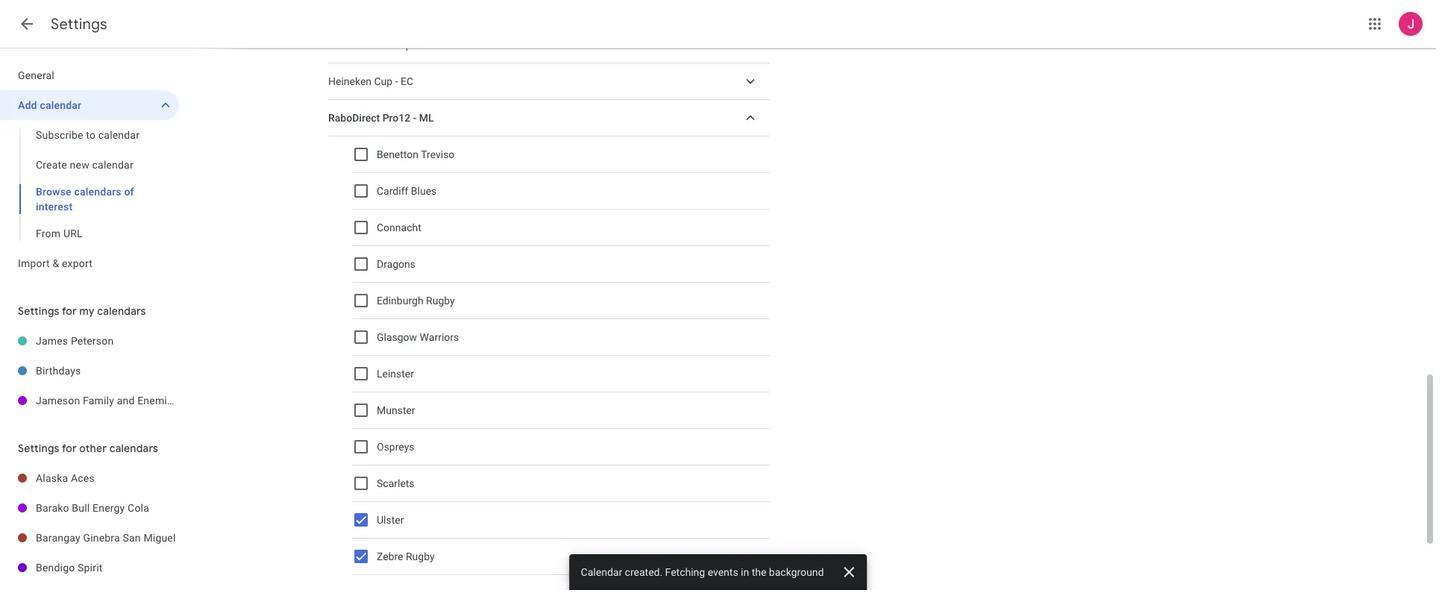 Task type: locate. For each thing, give the bounding box(es) containing it.
settings right go back image
[[51, 15, 107, 34]]

alaska
[[36, 472, 68, 484]]

group
[[0, 120, 179, 249]]

create new calendar
[[36, 159, 133, 171]]

birthdays link
[[36, 356, 179, 386]]

calendars for my
[[97, 304, 146, 318]]

- inside tree item
[[395, 75, 398, 87]]

barangay
[[36, 532, 80, 544]]

birthdays
[[36, 365, 81, 377]]

1 vertical spatial for
[[62, 442, 77, 455]]

glasgow
[[377, 331, 417, 343]]

james
[[36, 335, 68, 347]]

1 for from the top
[[62, 304, 77, 318]]

alaska aces
[[36, 472, 95, 484]]

browse
[[36, 186, 72, 198]]

rugby for zebre rugby
[[406, 551, 435, 563]]

calendars down create new calendar
[[74, 186, 121, 198]]

1 vertical spatial settings
[[18, 304, 59, 318]]

calendar up of
[[92, 159, 133, 171]]

- inside 'tree item'
[[413, 112, 417, 124]]

for for my
[[62, 304, 77, 318]]

tree containing general
[[0, 60, 179, 278]]

brawl
[[225, 395, 252, 407]]

for
[[62, 304, 77, 318], [62, 442, 77, 455]]

settings
[[51, 15, 107, 34], [18, 304, 59, 318], [18, 442, 59, 455]]

ec
[[401, 75, 413, 87]]

zebre
[[377, 551, 403, 563]]

rugby right zebre
[[406, 551, 435, 563]]

james peterson
[[36, 335, 114, 347]]

tree
[[0, 60, 179, 278]]

rabodirect pro12 - ml tree item
[[328, 100, 770, 137]]

ulster
[[377, 514, 404, 526]]

james peterson tree item
[[0, 326, 179, 356]]

1 vertical spatial calendars
[[97, 304, 146, 318]]

2 vertical spatial settings
[[18, 442, 59, 455]]

settings up alaska
[[18, 442, 59, 455]]

cup
[[374, 75, 393, 87]]

scarlets
[[377, 478, 415, 490]]

0 horizontal spatial and
[[117, 395, 135, 407]]

2 for from the top
[[62, 442, 77, 455]]

glasgow warriors
[[377, 331, 459, 343]]

calendar up subscribe
[[40, 99, 81, 111]]

1 vertical spatial rugby
[[406, 551, 435, 563]]

for left my
[[62, 304, 77, 318]]

heineken
[[328, 75, 372, 87]]

from url
[[36, 228, 83, 240]]

0 vertical spatial settings
[[51, 15, 107, 34]]

calendars up alaska aces link
[[109, 442, 158, 455]]

0 horizontal spatial -
[[395, 75, 398, 87]]

add calendar
[[18, 99, 81, 111]]

benetton treviso
[[377, 149, 455, 160]]

add
[[18, 99, 37, 111]]

rugby
[[426, 295, 455, 307], [406, 551, 435, 563]]

energy
[[93, 502, 125, 514]]

calendar for create new calendar
[[92, 159, 133, 171]]

and right bbq
[[204, 395, 222, 407]]

- left ec
[[395, 75, 398, 87]]

bendigo
[[36, 562, 75, 574]]

settings for other calendars tree
[[0, 463, 179, 590]]

alaska aces tree item
[[0, 463, 179, 493]]

calendars
[[74, 186, 121, 198], [97, 304, 146, 318], [109, 442, 158, 455]]

settings for settings for other calendars
[[18, 442, 59, 455]]

calendar right to
[[98, 129, 140, 141]]

jameson
[[36, 395, 80, 407]]

for left other
[[62, 442, 77, 455]]

2 and from the left
[[204, 395, 222, 407]]

of
[[124, 186, 134, 198]]

calendar
[[40, 99, 81, 111], [98, 129, 140, 141], [92, 159, 133, 171]]

rugby up the warriors
[[426, 295, 455, 307]]

calendars right my
[[97, 304, 146, 318]]

1 vertical spatial calendar
[[98, 129, 140, 141]]

- left the ml
[[413, 112, 417, 124]]

interest
[[36, 201, 73, 213]]

family
[[83, 395, 114, 407]]

jameson family and enemies bbq and brawl
[[36, 395, 252, 407]]

0 vertical spatial rugby
[[426, 295, 455, 307]]

for for other
[[62, 442, 77, 455]]

import
[[18, 257, 50, 269]]

&
[[53, 257, 59, 269]]

-
[[395, 75, 398, 87], [413, 112, 417, 124]]

benetton
[[377, 149, 419, 160]]

0 vertical spatial calendar
[[40, 99, 81, 111]]

enemies
[[137, 395, 178, 407]]

0 vertical spatial for
[[62, 304, 77, 318]]

1 vertical spatial -
[[413, 112, 417, 124]]

calendars inside browse calendars of interest
[[74, 186, 121, 198]]

go back image
[[18, 15, 36, 33]]

heineken cup - ec
[[328, 75, 413, 87]]

- for cup
[[395, 75, 398, 87]]

settings for my calendars tree
[[0, 326, 252, 416]]

url
[[63, 228, 83, 240]]

2 vertical spatial calendar
[[92, 159, 133, 171]]

calendar
[[581, 566, 623, 578]]

settings up james
[[18, 304, 59, 318]]

treviso
[[421, 149, 455, 160]]

aces
[[71, 472, 95, 484]]

bendigo spirit link
[[36, 553, 179, 583]]

barako bull energy cola link
[[36, 493, 179, 523]]

2 vertical spatial calendars
[[109, 442, 158, 455]]

1 horizontal spatial -
[[413, 112, 417, 124]]

background
[[769, 566, 824, 578]]

bendigo spirit tree item
[[0, 553, 179, 583]]

0 vertical spatial -
[[395, 75, 398, 87]]

subscribe
[[36, 129, 83, 141]]

and right family
[[117, 395, 135, 407]]

1 horizontal spatial and
[[204, 395, 222, 407]]

and
[[117, 395, 135, 407], [204, 395, 222, 407]]

edinburgh rugby
[[377, 295, 455, 307]]

connacht
[[377, 222, 421, 234]]

bbq
[[181, 395, 202, 407]]

rugby for edinburgh rugby
[[426, 295, 455, 307]]

my
[[79, 304, 95, 318]]

cardiff
[[377, 185, 408, 197]]

subscribe to calendar
[[36, 129, 140, 141]]

export
[[62, 257, 93, 269]]

jameson family and enemies bbq and brawl tree item
[[0, 386, 252, 416]]

ginebra
[[83, 532, 120, 544]]

0 vertical spatial calendars
[[74, 186, 121, 198]]



Task type: vqa. For each thing, say whether or not it's contained in the screenshot.
CARDIFF BLUES
yes



Task type: describe. For each thing, give the bounding box(es) containing it.
pro12
[[383, 112, 411, 124]]

bendigo spirit
[[36, 562, 103, 574]]

barako bull energy cola tree item
[[0, 493, 179, 523]]

settings heading
[[51, 15, 107, 34]]

cola
[[128, 502, 149, 514]]

add calendar tree item
[[0, 90, 179, 120]]

warriors
[[420, 331, 459, 343]]

fetching
[[665, 566, 705, 578]]

barangay ginebra san miguel link
[[36, 523, 179, 553]]

calendar for subscribe to calendar
[[98, 129, 140, 141]]

from
[[36, 228, 61, 240]]

group containing subscribe to calendar
[[0, 120, 179, 249]]

alaska aces link
[[36, 463, 179, 493]]

calendars for other
[[109, 442, 158, 455]]

import & export
[[18, 257, 93, 269]]

rabodirect pro12 - ml
[[328, 112, 434, 124]]

calendar inside tree item
[[40, 99, 81, 111]]

heineken cup - ec tree item
[[328, 63, 770, 100]]

1 and from the left
[[117, 395, 135, 407]]

in
[[741, 566, 749, 578]]

leinster
[[377, 368, 414, 380]]

ml
[[419, 112, 434, 124]]

blues
[[411, 185, 437, 197]]

created.
[[625, 566, 663, 578]]

settings for settings
[[51, 15, 107, 34]]

cardiff blues
[[377, 185, 437, 197]]

the
[[752, 566, 767, 578]]

events
[[708, 566, 739, 578]]

munster
[[377, 404, 415, 416]]

miguel
[[144, 532, 176, 544]]

birthdays tree item
[[0, 356, 179, 386]]

- for pro12
[[413, 112, 417, 124]]

to
[[86, 129, 96, 141]]

zebre rugby
[[377, 551, 435, 563]]

other
[[79, 442, 107, 455]]

settings for other calendars
[[18, 442, 158, 455]]

calendar created. fetching events in the background
[[581, 566, 824, 578]]

bull
[[72, 502, 90, 514]]

browse calendars of interest
[[36, 186, 134, 213]]

barako bull energy cola
[[36, 502, 149, 514]]

dragons
[[377, 258, 416, 270]]

edinburgh
[[377, 295, 424, 307]]

settings for settings for my calendars
[[18, 304, 59, 318]]

rabodirect
[[328, 112, 380, 124]]

barangay ginebra san miguel
[[36, 532, 176, 544]]

san
[[123, 532, 141, 544]]

ospreys
[[377, 441, 415, 453]]

jameson family and enemies bbq and brawl link
[[36, 386, 252, 416]]

create
[[36, 159, 67, 171]]

new
[[70, 159, 89, 171]]

settings for my calendars
[[18, 304, 146, 318]]

barangay ginebra san miguel tree item
[[0, 523, 179, 553]]

barako
[[36, 502, 69, 514]]

spirit
[[78, 562, 103, 574]]

general
[[18, 69, 54, 81]]

peterson
[[71, 335, 114, 347]]



